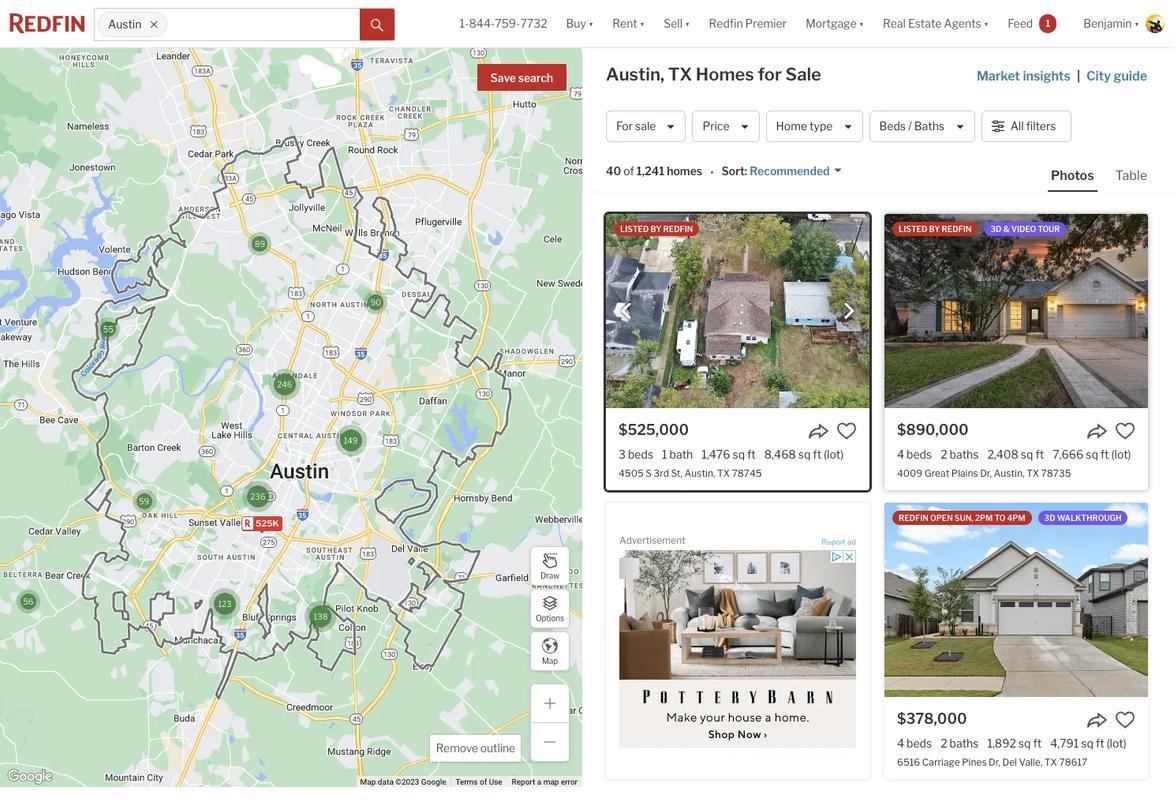 Task type: locate. For each thing, give the bounding box(es) containing it.
ft
[[748, 448, 756, 461], [813, 448, 822, 461], [1036, 448, 1045, 461], [1101, 448, 1110, 461], [1034, 737, 1042, 750], [1096, 737, 1105, 750]]

baths for $890,000
[[950, 448, 979, 461]]

beds
[[880, 120, 906, 133]]

of
[[624, 165, 635, 178], [480, 778, 487, 786]]

map left data
[[360, 778, 376, 786]]

0 horizontal spatial of
[[480, 778, 487, 786]]

0 vertical spatial dr,
[[981, 468, 992, 479]]

redfin left open
[[899, 513, 929, 523]]

next button image
[[842, 303, 857, 319]]

1 vertical spatial 4
[[898, 737, 905, 750]]

austin, tx homes for sale
[[606, 64, 822, 84]]

1 listed by redfin from the left
[[621, 224, 693, 234]]

0 vertical spatial 3d
[[991, 224, 1002, 234]]

2 for $890,000
[[941, 448, 948, 461]]

▾ left user photo
[[1135, 17, 1140, 30]]

4 ▾ from the left
[[859, 17, 864, 30]]

0 vertical spatial map
[[542, 656, 558, 665]]

4 beds up 4009
[[898, 448, 932, 461]]

austin, down "2,408"
[[994, 468, 1025, 479]]

sell ▾ button
[[664, 0, 690, 47]]

by down 40 of 1,241 homes •
[[651, 224, 662, 234]]

4 for $378,000
[[898, 737, 905, 750]]

78745
[[732, 468, 762, 479]]

map for map
[[542, 656, 558, 665]]

market insights link
[[977, 51, 1071, 86]]

3d right 4pm
[[1045, 513, 1056, 523]]

1 vertical spatial 2
[[941, 737, 948, 750]]

listed by redfin
[[621, 224, 693, 234], [899, 224, 972, 234]]

photo of 4505 s 3rd st, austin, tx 78745 image
[[606, 214, 870, 408]]

tx down 1,476 sq ft
[[718, 468, 730, 479]]

3 ▾ from the left
[[685, 17, 690, 30]]

▾ right buy
[[589, 17, 594, 30]]

3d left &
[[991, 224, 1002, 234]]

report a map error
[[512, 778, 578, 786]]

listed by redfin down 40 of 1,241 homes •
[[621, 224, 693, 234]]

2 baths up plains
[[941, 448, 979, 461]]

&
[[1004, 224, 1010, 234]]

sq right 4,791
[[1082, 737, 1094, 750]]

0 horizontal spatial listed by redfin
[[621, 224, 693, 234]]

ft right 8,468
[[813, 448, 822, 461]]

2 favorite button image from the left
[[1115, 421, 1136, 441]]

1 vertical spatial 3d
[[1045, 513, 1056, 523]]

1 vertical spatial baths
[[950, 737, 979, 750]]

1 horizontal spatial report
[[822, 537, 846, 546]]

benjamin
[[1084, 17, 1132, 30]]

0 vertical spatial baths
[[950, 448, 979, 461]]

2 4 from the top
[[898, 737, 905, 750]]

sell ▾ button
[[655, 0, 700, 47]]

1 vertical spatial 2 baths
[[941, 737, 979, 750]]

0 vertical spatial 2
[[941, 448, 948, 461]]

0 horizontal spatial map
[[360, 778, 376, 786]]

sq right 7,666
[[1086, 448, 1099, 461]]

(lot) down favorite button image
[[1107, 737, 1127, 750]]

2 for $378,000
[[941, 737, 948, 750]]

sq right 8,468
[[799, 448, 811, 461]]

beds up 6516
[[907, 737, 932, 750]]

ft up 78745
[[748, 448, 756, 461]]

terms of use link
[[456, 778, 503, 786]]

8,468
[[765, 448, 796, 461]]

report left "a"
[[512, 778, 535, 786]]

1 horizontal spatial map
[[542, 656, 558, 665]]

2 ▾ from the left
[[640, 17, 645, 30]]

sq
[[733, 448, 745, 461], [799, 448, 811, 461], [1021, 448, 1034, 461], [1086, 448, 1099, 461], [1019, 737, 1031, 750], [1082, 737, 1094, 750]]

redfin down homes
[[664, 224, 693, 234]]

options
[[536, 613, 564, 622]]

tx left homes
[[668, 64, 693, 84]]

buy
[[566, 17, 586, 30]]

1 horizontal spatial listed by redfin
[[899, 224, 972, 234]]

report inside button
[[822, 537, 846, 546]]

error
[[561, 778, 578, 786]]

1 vertical spatial of
[[480, 778, 487, 786]]

ft for 1,892 sq ft
[[1034, 737, 1042, 750]]

redfin
[[709, 17, 743, 30]]

price
[[703, 120, 730, 133]]

sq for 1,892
[[1019, 737, 1031, 750]]

3 beds
[[619, 448, 654, 461]]

walkthrough
[[1058, 513, 1122, 523]]

0 vertical spatial of
[[624, 165, 635, 178]]

buy ▾ button
[[557, 0, 603, 47]]

map region
[[0, 28, 714, 787]]

1 left bath at the bottom of page
[[662, 448, 668, 461]]

4 beds
[[898, 448, 932, 461], [898, 737, 932, 750]]

(lot) for $525,000
[[824, 448, 844, 461]]

city
[[1087, 69, 1112, 84]]

2 4 beds from the top
[[898, 737, 932, 750]]

rent
[[613, 17, 638, 30]]

4 beds up 6516
[[898, 737, 932, 750]]

1 2 baths from the top
[[941, 448, 979, 461]]

report left the ad
[[822, 537, 846, 546]]

video
[[1012, 224, 1037, 234]]

1 ▾ from the left
[[589, 17, 594, 30]]

ad
[[848, 537, 857, 546]]

$378,000
[[898, 711, 968, 727]]

insights
[[1023, 69, 1071, 84]]

of inside 40 of 1,241 homes •
[[624, 165, 635, 178]]

▾ right the 'agents'
[[984, 17, 989, 30]]

3
[[619, 448, 626, 461]]

baths
[[950, 448, 979, 461], [950, 737, 979, 750]]

1 vertical spatial 4 beds
[[898, 737, 932, 750]]

0 vertical spatial 2 baths
[[941, 448, 979, 461]]

1 2 from the top
[[941, 448, 948, 461]]

sun,
[[955, 513, 974, 523]]

1 bath
[[662, 448, 693, 461]]

sq up valle,
[[1019, 737, 1031, 750]]

beds up 4009
[[907, 448, 932, 461]]

sq up 78745
[[733, 448, 745, 461]]

1 horizontal spatial favorite button image
[[1115, 421, 1136, 441]]

by
[[651, 224, 662, 234], [930, 224, 941, 234]]

▾ for buy ▾
[[589, 17, 594, 30]]

4 up 4009
[[898, 448, 905, 461]]

▾ right mortgage
[[859, 17, 864, 30]]

1 vertical spatial report
[[512, 778, 535, 786]]

favorite button checkbox up 7,666 sq ft (lot)
[[1115, 421, 1136, 441]]

dr,
[[981, 468, 992, 479], [989, 756, 1001, 768]]

great
[[925, 468, 950, 479]]

0 vertical spatial 1
[[1046, 17, 1051, 29]]

dr, left del
[[989, 756, 1001, 768]]

ft right 4,791
[[1096, 737, 1105, 750]]

1 horizontal spatial 3d
[[1045, 513, 1056, 523]]

525k
[[256, 518, 279, 529]]

sq right "2,408"
[[1021, 448, 1034, 461]]

map inside map button
[[542, 656, 558, 665]]

▾ right sell
[[685, 17, 690, 30]]

1 horizontal spatial austin,
[[685, 468, 716, 479]]

(lot) right 8,468
[[824, 448, 844, 461]]

by left &
[[930, 224, 941, 234]]

baths up pines at bottom right
[[950, 737, 979, 750]]

0 horizontal spatial austin,
[[606, 64, 665, 84]]

redfin
[[664, 224, 693, 234], [942, 224, 972, 234], [899, 513, 929, 523]]

of right the 40
[[624, 165, 635, 178]]

2 baths from the top
[[950, 737, 979, 750]]

beds / baths
[[880, 120, 945, 133]]

4 for $890,000
[[898, 448, 905, 461]]

4 up 6516
[[898, 737, 905, 750]]

$525,000
[[619, 422, 689, 438]]

redfin left &
[[942, 224, 972, 234]]

favorite button image up 7,666 sq ft (lot)
[[1115, 421, 1136, 441]]

submit search image
[[371, 19, 383, 31]]

remove austin image
[[149, 20, 159, 29]]

2 up great
[[941, 448, 948, 461]]

home
[[776, 120, 808, 133]]

options button
[[531, 589, 570, 628]]

favorite button checkbox up the 4,791 sq ft (lot)
[[1115, 710, 1136, 730]]

beds right 3
[[628, 448, 654, 461]]

save
[[491, 71, 516, 84]]

favorite button image up 8,468 sq ft (lot) on the right bottom of page
[[837, 421, 857, 441]]

▾ right rent
[[640, 17, 645, 30]]

2 2 from the top
[[941, 737, 948, 750]]

favorite button checkbox
[[837, 421, 857, 441], [1115, 421, 1136, 441], [1115, 710, 1136, 730]]

beds for $890,000
[[907, 448, 932, 461]]

(lot) for $890,000
[[1112, 448, 1132, 461]]

1 listed from the left
[[621, 224, 649, 234]]

to
[[995, 513, 1006, 523]]

1 vertical spatial dr,
[[989, 756, 1001, 768]]

2 2 baths from the top
[[941, 737, 979, 750]]

terms of use
[[456, 778, 503, 786]]

4
[[898, 448, 905, 461], [898, 737, 905, 750]]

(lot) right 7,666
[[1112, 448, 1132, 461]]

google
[[421, 778, 446, 786]]

report for report a map error
[[512, 778, 535, 786]]

1 4 beds from the top
[[898, 448, 932, 461]]

0 vertical spatial report
[[822, 537, 846, 546]]

map data ©2023 google
[[360, 778, 446, 786]]

map
[[542, 656, 558, 665], [360, 778, 376, 786]]

0 horizontal spatial by
[[651, 224, 662, 234]]

homes
[[667, 165, 703, 178]]

1 horizontal spatial of
[[624, 165, 635, 178]]

0 vertical spatial 4
[[898, 448, 905, 461]]

for
[[758, 64, 782, 84]]

data
[[378, 778, 394, 786]]

rent ▾ button
[[603, 0, 655, 47]]

1 right feed
[[1046, 17, 1051, 29]]

beds for $378,000
[[907, 737, 932, 750]]

sq for 8,468
[[799, 448, 811, 461]]

0 horizontal spatial report
[[512, 778, 535, 786]]

price button
[[693, 111, 760, 142]]

0 horizontal spatial favorite button image
[[837, 421, 857, 441]]

tx
[[668, 64, 693, 84], [718, 468, 730, 479], [1027, 468, 1040, 479], [1045, 756, 1058, 768]]

1 horizontal spatial by
[[930, 224, 941, 234]]

baths up plains
[[950, 448, 979, 461]]

favorite button checkbox for $525,000
[[837, 421, 857, 441]]

sq for 4,791
[[1082, 737, 1094, 750]]

1 favorite button image from the left
[[837, 421, 857, 441]]

filters
[[1027, 120, 1057, 133]]

dr, for $378,000
[[989, 756, 1001, 768]]

feed
[[1008, 17, 1034, 30]]

austin, right the st,
[[685, 468, 716, 479]]

0 vertical spatial 4 beds
[[898, 448, 932, 461]]

report
[[822, 537, 846, 546], [512, 778, 535, 786]]

of left use
[[480, 778, 487, 786]]

0 horizontal spatial 3d
[[991, 224, 1002, 234]]

dr, right plains
[[981, 468, 992, 479]]

2 up carriage
[[941, 737, 948, 750]]

1 horizontal spatial listed
[[899, 224, 928, 234]]

ft up valle,
[[1034, 737, 1042, 750]]

favorite button image
[[837, 421, 857, 441], [1115, 421, 1136, 441]]

1 vertical spatial 1
[[662, 448, 668, 461]]

a
[[537, 778, 542, 786]]

rent ▾ button
[[613, 0, 645, 47]]

all filters
[[1011, 120, 1057, 133]]

2 baths
[[941, 448, 979, 461], [941, 737, 979, 750]]

1-
[[460, 17, 469, 30]]

1 4 from the top
[[898, 448, 905, 461]]

beds
[[628, 448, 654, 461], [907, 448, 932, 461], [907, 737, 932, 750]]

▾ for benjamin ▾
[[1135, 17, 1140, 30]]

6 ▾ from the left
[[1135, 17, 1140, 30]]

2 horizontal spatial austin,
[[994, 468, 1025, 479]]

map down the 'options'
[[542, 656, 558, 665]]

2 baths up pines at bottom right
[[941, 737, 979, 750]]

None search field
[[167, 9, 360, 40]]

austin, down rent ▾ dropdown button
[[606, 64, 665, 84]]

0 horizontal spatial 1
[[662, 448, 668, 461]]

1 horizontal spatial 1
[[1046, 17, 1051, 29]]

ft up 78735
[[1036, 448, 1045, 461]]

bath
[[670, 448, 693, 461]]

photos
[[1052, 168, 1095, 183]]

tx right valle,
[[1045, 756, 1058, 768]]

0 horizontal spatial listed
[[621, 224, 649, 234]]

listed by redfin left &
[[899, 224, 972, 234]]

map for map data ©2023 google
[[360, 778, 376, 786]]

sq for 7,666
[[1086, 448, 1099, 461]]

2 horizontal spatial redfin
[[942, 224, 972, 234]]

all
[[1011, 120, 1024, 133]]

report a map error link
[[512, 778, 578, 786]]

ft right 7,666
[[1101, 448, 1110, 461]]

sell ▾
[[664, 17, 690, 30]]

favorite button checkbox up 8,468 sq ft (lot) on the right bottom of page
[[837, 421, 857, 441]]

1 vertical spatial map
[[360, 778, 376, 786]]

1 baths from the top
[[950, 448, 979, 461]]

baths for $378,000
[[950, 737, 979, 750]]

759-
[[495, 17, 521, 30]]

table button
[[1113, 167, 1151, 190]]



Task type: vqa. For each thing, say whether or not it's contained in the screenshot.
ad "region"
yes



Task type: describe. For each thing, give the bounding box(es) containing it.
78617
[[1060, 756, 1088, 768]]

favorite button checkbox for $378,000
[[1115, 710, 1136, 730]]

2 listed by redfin from the left
[[899, 224, 972, 234]]

3rd
[[654, 468, 669, 479]]

4 beds for $378,000
[[898, 737, 932, 750]]

2 baths for $890,000
[[941, 448, 979, 461]]

mortgage ▾ button
[[806, 0, 864, 47]]

favorite button image for $525,000
[[837, 421, 857, 441]]

ft for 4,791 sq ft (lot)
[[1096, 737, 1105, 750]]

photo of 6516 carriage pines dr, del valle, tx 78617 image
[[885, 503, 1149, 697]]

save search
[[491, 71, 553, 84]]

5 ▾ from the left
[[984, 17, 989, 30]]

844-
[[469, 17, 495, 30]]

7,666
[[1053, 448, 1084, 461]]

terms
[[456, 778, 478, 786]]

for sale
[[617, 120, 656, 133]]

austin, for $525,000
[[685, 468, 716, 479]]

ft for 8,468 sq ft (lot)
[[813, 448, 822, 461]]

of for terms
[[480, 778, 487, 786]]

plains
[[952, 468, 979, 479]]

type
[[810, 120, 833, 133]]

baths
[[915, 120, 945, 133]]

1 for 1
[[1046, 17, 1051, 29]]

▾ for rent ▾
[[640, 17, 645, 30]]

3d for $890,000
[[991, 224, 1002, 234]]

:
[[745, 165, 748, 178]]

sq for 1,476
[[733, 448, 745, 461]]

del
[[1003, 756, 1018, 768]]

table
[[1116, 168, 1148, 183]]

4,791 sq ft (lot)
[[1051, 737, 1127, 750]]

7732
[[521, 17, 548, 30]]

st,
[[671, 468, 683, 479]]

premier
[[746, 17, 787, 30]]

3d for $378,000
[[1045, 513, 1056, 523]]

real estate agents ▾ link
[[883, 0, 989, 47]]

/
[[909, 120, 912, 133]]

open
[[931, 513, 953, 523]]

ft for 2,408 sq ft
[[1036, 448, 1045, 461]]

favorite button image
[[1115, 710, 1136, 730]]

real estate agents ▾ button
[[874, 0, 999, 47]]

redfin open sun, 2pm to 4pm
[[899, 513, 1026, 523]]

2 listed from the left
[[899, 224, 928, 234]]

dr, for $890,000
[[981, 468, 992, 479]]

1 horizontal spatial redfin
[[899, 513, 929, 523]]

outline
[[481, 741, 516, 755]]

1-844-759-7732
[[460, 17, 548, 30]]

1 by from the left
[[651, 224, 662, 234]]

4505
[[619, 468, 644, 479]]

(lot) for $378,000
[[1107, 737, 1127, 750]]

market insights | city guide
[[977, 69, 1148, 84]]

real
[[883, 17, 906, 30]]

ad region
[[620, 550, 857, 748]]

1-844-759-7732 link
[[460, 17, 548, 30]]

1 for 1 bath
[[662, 448, 668, 461]]

sort :
[[722, 165, 748, 178]]

valle,
[[1020, 756, 1043, 768]]

4 beds for $890,000
[[898, 448, 932, 461]]

beds for $525,000
[[628, 448, 654, 461]]

sq for 2,408
[[1021, 448, 1034, 461]]

78735
[[1042, 468, 1072, 479]]

market
[[977, 69, 1021, 84]]

remove outline
[[436, 741, 516, 755]]

2pm
[[976, 513, 993, 523]]

home type button
[[766, 111, 863, 142]]

7,666 sq ft (lot)
[[1053, 448, 1132, 461]]

homes
[[696, 64, 755, 84]]

sell
[[664, 17, 683, 30]]

0 horizontal spatial redfin
[[664, 224, 693, 234]]

4pm
[[1008, 513, 1026, 523]]

1,892 sq ft
[[988, 737, 1042, 750]]

3d walkthrough
[[1045, 513, 1122, 523]]

▾ for sell ▾
[[685, 17, 690, 30]]

recommended
[[750, 165, 830, 178]]

buy ▾ button
[[566, 0, 594, 47]]

estate
[[909, 17, 942, 30]]

draw
[[541, 570, 560, 580]]

all filters button
[[982, 111, 1072, 142]]

2 baths for $378,000
[[941, 737, 979, 750]]

4,791
[[1051, 737, 1079, 750]]

1,476 sq ft
[[702, 448, 756, 461]]

8,468 sq ft (lot)
[[765, 448, 844, 461]]

ft for 7,666 sq ft (lot)
[[1101, 448, 1110, 461]]

of for 40
[[624, 165, 635, 178]]

©2023
[[396, 778, 420, 786]]

rent ▾
[[613, 17, 645, 30]]

report ad button
[[822, 537, 857, 549]]

6516 carriage pines dr, del valle, tx 78617
[[898, 756, 1088, 768]]

remove outline button
[[431, 735, 521, 762]]

report for report ad
[[822, 537, 846, 546]]

|
[[1078, 69, 1081, 84]]

google image
[[4, 767, 56, 787]]

ft for 1,476 sq ft
[[748, 448, 756, 461]]

buy ▾
[[566, 17, 594, 30]]

favorite button image for $890,000
[[1115, 421, 1136, 441]]

previous button image
[[619, 303, 635, 319]]

tour
[[1038, 224, 1061, 234]]

search
[[518, 71, 553, 84]]

tx left 78735
[[1027, 468, 1040, 479]]

favorite button checkbox for $890,000
[[1115, 421, 1136, 441]]

▾ for mortgage ▾
[[859, 17, 864, 30]]

advertisement
[[620, 534, 686, 546]]

photo of 4009 great plains dr, austin, tx 78735 image
[[885, 214, 1149, 408]]

redfin premier
[[709, 17, 787, 30]]

recommended button
[[748, 164, 843, 179]]

for sale button
[[606, 111, 686, 142]]

home type
[[776, 120, 833, 133]]

mortgage ▾ button
[[797, 0, 874, 47]]

carriage
[[923, 756, 961, 768]]

austin
[[108, 18, 142, 31]]

1,892
[[988, 737, 1017, 750]]

austin, for $890,000
[[994, 468, 1025, 479]]

remove
[[436, 741, 478, 755]]

city guide link
[[1087, 67, 1151, 86]]

map button
[[531, 632, 570, 671]]

sale
[[636, 120, 656, 133]]

6516
[[898, 756, 921, 768]]

user photo image
[[1146, 14, 1165, 33]]

real estate agents ▾
[[883, 17, 989, 30]]

s
[[646, 468, 652, 479]]

1,476
[[702, 448, 731, 461]]

4009
[[898, 468, 923, 479]]

guide
[[1114, 69, 1148, 84]]

2 by from the left
[[930, 224, 941, 234]]



